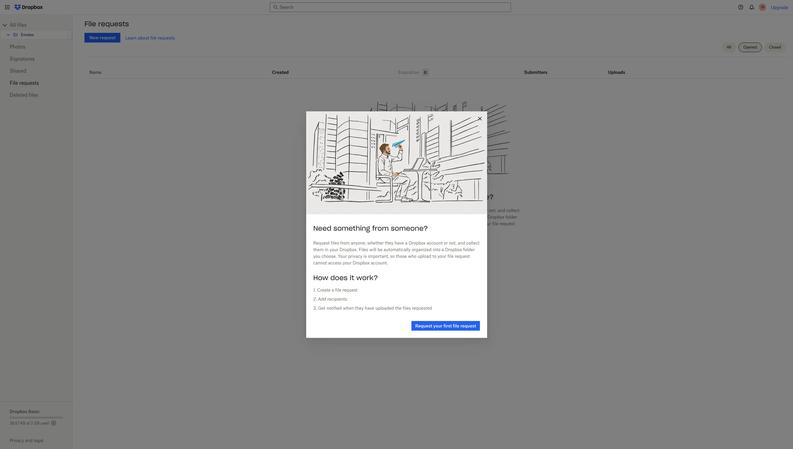 Task type: vqa. For each thing, say whether or not it's contained in the screenshot.
closed
yes



Task type: locate. For each thing, give the bounding box(es) containing it.
1 vertical spatial dropbox.
[[340, 247, 358, 252]]

1 horizontal spatial dropbox.
[[382, 215, 400, 220]]

automatically
[[426, 215, 453, 220], [384, 247, 411, 252]]

0 vertical spatial file requests
[[85, 20, 129, 28]]

file
[[151, 35, 157, 40], [493, 221, 499, 226], [448, 254, 454, 259], [336, 287, 342, 293], [453, 323, 460, 329]]

emotes link
[[12, 31, 67, 38]]

important,
[[413, 221, 434, 226], [368, 254, 389, 259]]

0 horizontal spatial cannot
[[314, 260, 327, 265]]

uploaded
[[376, 306, 394, 311]]

need something from someone?
[[379, 193, 494, 201], [314, 224, 428, 233]]

0 vertical spatial choose.
[[367, 221, 382, 226]]

all button
[[723, 43, 737, 52]]

1 vertical spatial files
[[359, 247, 369, 252]]

0 horizontal spatial collect
[[467, 240, 480, 246]]

0 vertical spatial requests
[[98, 20, 129, 28]]

0 vertical spatial file
[[85, 20, 96, 28]]

0 vertical spatial important,
[[413, 221, 434, 226]]

all left opened
[[728, 45, 732, 50]]

does
[[331, 274, 348, 282]]

file
[[85, 20, 96, 28], [10, 80, 18, 86]]

0 horizontal spatial in
[[325, 247, 329, 252]]

1 vertical spatial important,
[[368, 254, 389, 259]]

will
[[412, 215, 419, 220], [370, 247, 377, 252]]

is
[[409, 221, 412, 226], [364, 254, 367, 259]]

and
[[498, 208, 506, 213], [458, 240, 466, 246], [25, 438, 33, 444]]

file requests up "deleted files"
[[10, 80, 39, 86]]

file requests
[[85, 20, 129, 28], [10, 80, 39, 86]]

1 horizontal spatial need
[[379, 193, 398, 201]]

1 vertical spatial request
[[314, 240, 330, 246]]

files
[[17, 22, 27, 28], [29, 92, 38, 98], [371, 208, 379, 213], [331, 240, 339, 246], [403, 306, 411, 311]]

folder
[[506, 215, 518, 220], [464, 247, 475, 252]]

learn about file requests
[[125, 35, 175, 40]]

1 horizontal spatial files
[[402, 215, 411, 220]]

1 vertical spatial file
[[10, 80, 18, 86]]

emotes
[[21, 32, 34, 37]]

file inside file requests link
[[10, 80, 18, 86]]

of
[[26, 422, 30, 426]]

0 vertical spatial whether
[[408, 208, 424, 213]]

notified
[[327, 306, 342, 311]]

file requests up learn
[[85, 20, 129, 28]]

1 vertical spatial you
[[314, 254, 321, 259]]

0 vertical spatial will
[[412, 215, 419, 220]]

your
[[383, 221, 392, 226], [338, 254, 347, 259]]

2 horizontal spatial they
[[425, 208, 434, 213]]

all up 'photos'
[[10, 22, 16, 28]]

to
[[478, 221, 482, 226], [433, 254, 437, 259]]

they
[[425, 208, 434, 213], [385, 240, 394, 246], [355, 306, 364, 311]]

gb
[[34, 422, 40, 426]]

from
[[438, 193, 455, 201], [381, 208, 390, 213], [373, 224, 389, 233], [341, 240, 350, 246]]

1 vertical spatial all
[[728, 45, 732, 50]]

0 horizontal spatial all
[[10, 22, 16, 28]]

0 horizontal spatial automatically
[[384, 247, 411, 252]]

1 vertical spatial cannot
[[314, 260, 327, 265]]

0 horizontal spatial those
[[396, 254, 407, 259]]

0 horizontal spatial access
[[328, 260, 342, 265]]

those
[[441, 221, 452, 226], [396, 254, 407, 259]]

0 vertical spatial request files from anyone, whether they have a dropbox account or not, and collect them in your dropbox. files will be automatically organized into a dropbox folder you choose. your privacy is important, so those who upload to your file request cannot access your dropbox account.
[[354, 208, 520, 233]]

0 horizontal spatial organized
[[412, 247, 432, 252]]

choose.
[[367, 221, 382, 226], [322, 254, 337, 259]]

organized
[[455, 215, 474, 220], [412, 247, 432, 252]]

0 horizontal spatial is
[[364, 254, 367, 259]]

used
[[41, 422, 49, 426]]

request
[[500, 221, 515, 226], [455, 254, 470, 259], [343, 287, 358, 293], [461, 323, 477, 329]]

upload
[[463, 221, 477, 226], [418, 254, 432, 259]]

1 vertical spatial have
[[395, 240, 404, 246]]

1 vertical spatial in
[[325, 247, 329, 252]]

privacy
[[393, 221, 408, 226], [348, 254, 363, 259]]

0 horizontal spatial so
[[391, 254, 395, 259]]

0 vertical spatial not,
[[490, 208, 497, 213]]

request files from anyone, whether they have a dropbox account or not, and collect them in your dropbox. files will be automatically organized into a dropbox folder you choose. your privacy is important, so those who upload to your file request cannot access your dropbox account.
[[354, 208, 520, 233], [314, 240, 480, 265]]

first
[[444, 323, 452, 329]]

collect
[[507, 208, 520, 213], [467, 240, 480, 246]]

or
[[484, 208, 488, 213], [444, 240, 448, 246]]

2 vertical spatial they
[[355, 306, 364, 311]]

all
[[10, 22, 16, 28], [728, 45, 732, 50]]

all inside button
[[728, 45, 732, 50]]

0 horizontal spatial to
[[433, 254, 437, 259]]

2 horizontal spatial requests
[[158, 35, 175, 40]]

account
[[467, 208, 483, 213], [427, 240, 443, 246]]

shared
[[10, 68, 26, 74]]

1 horizontal spatial privacy
[[393, 221, 408, 226]]

all inside tree
[[10, 22, 16, 28]]

2 horizontal spatial and
[[498, 208, 506, 213]]

so
[[435, 221, 440, 226], [391, 254, 395, 259]]

1 vertical spatial who
[[408, 254, 417, 259]]

1 vertical spatial choose.
[[322, 254, 337, 259]]

request inside request your first file request button
[[416, 323, 433, 329]]

0 vertical spatial to
[[478, 221, 482, 226]]

1 vertical spatial upload
[[418, 254, 432, 259]]

not,
[[490, 208, 497, 213], [450, 240, 457, 246]]

get
[[318, 306, 326, 311]]

1 column header from the left
[[525, 62, 549, 76]]

request
[[354, 208, 370, 213], [314, 240, 330, 246], [416, 323, 433, 329]]

anyone,
[[391, 208, 407, 213], [351, 240, 367, 246]]

1 vertical spatial and
[[458, 240, 466, 246]]

requests up "deleted files"
[[19, 80, 39, 86]]

requests right "about"
[[158, 35, 175, 40]]

0 horizontal spatial them
[[314, 247, 324, 252]]

1 horizontal spatial your
[[383, 221, 392, 226]]

name
[[89, 70, 102, 75]]

into
[[476, 215, 483, 220], [433, 247, 441, 252]]

will inside dialog
[[370, 247, 377, 252]]

0 vertical spatial need something from someone?
[[379, 193, 494, 201]]

requests up learn
[[98, 20, 129, 28]]

you
[[358, 221, 366, 226], [314, 254, 321, 259]]

1 horizontal spatial folder
[[506, 215, 518, 220]]

row containing name
[[85, 59, 789, 79]]

0 horizontal spatial into
[[433, 247, 441, 252]]

1 horizontal spatial them
[[356, 215, 366, 220]]

someone?
[[457, 193, 494, 201], [391, 224, 428, 233]]

them
[[356, 215, 366, 220], [314, 247, 324, 252]]

0 horizontal spatial choose.
[[322, 254, 337, 259]]

1 horizontal spatial choose.
[[367, 221, 382, 226]]

0 vertical spatial anyone,
[[391, 208, 407, 213]]

1 vertical spatial whether
[[368, 240, 384, 246]]

signatures
[[10, 56, 35, 62]]

row
[[85, 59, 789, 79]]

dropbox
[[449, 208, 466, 213], [488, 215, 505, 220], [439, 228, 456, 233], [409, 240, 426, 246], [446, 247, 463, 252], [353, 260, 370, 265], [10, 409, 27, 415]]

2 column header from the left
[[609, 62, 633, 76]]

1 horizontal spatial so
[[435, 221, 440, 226]]

files
[[402, 215, 411, 220], [359, 247, 369, 252]]

2.
[[314, 297, 317, 302]]

0 vertical spatial dropbox.
[[382, 215, 400, 220]]

2. add recipients
[[314, 297, 347, 302]]

something
[[400, 193, 436, 201], [334, 224, 371, 233]]

1 vertical spatial your
[[338, 254, 347, 259]]

1 horizontal spatial will
[[412, 215, 419, 220]]

photos
[[10, 44, 25, 50]]

your inside button
[[434, 323, 443, 329]]

1 horizontal spatial collect
[[507, 208, 520, 213]]

0 horizontal spatial you
[[314, 254, 321, 259]]

closed button
[[765, 43, 787, 52]]

account.
[[457, 228, 474, 233], [371, 260, 388, 265]]

access
[[414, 228, 428, 233], [328, 260, 342, 265]]

0 vertical spatial need
[[379, 193, 398, 201]]

dropbox logo - go to the homepage image
[[12, 2, 45, 12]]

be
[[420, 215, 425, 220], [378, 247, 383, 252]]

2 horizontal spatial request
[[416, 323, 433, 329]]

1 vertical spatial file requests
[[10, 80, 39, 86]]

1 vertical spatial need something from someone?
[[314, 224, 428, 233]]

1 horizontal spatial access
[[414, 228, 428, 233]]

the
[[395, 306, 402, 311]]

requests
[[98, 20, 129, 28], [158, 35, 175, 40], [19, 80, 39, 86]]

work?
[[357, 274, 378, 282]]

0 vertical spatial into
[[476, 215, 483, 220]]

all files tree
[[1, 20, 72, 40]]

0 vertical spatial is
[[409, 221, 412, 226]]

dialog
[[306, 111, 488, 338]]

who
[[453, 221, 462, 226], [408, 254, 417, 259]]

learn
[[125, 35, 137, 40]]

pro trial element
[[420, 69, 429, 76]]

your
[[372, 215, 381, 220], [483, 221, 492, 226], [429, 228, 438, 233], [330, 247, 339, 252], [438, 254, 447, 259], [343, 260, 352, 265], [434, 323, 443, 329]]

0 vertical spatial all
[[10, 22, 16, 28]]

0 horizontal spatial file
[[10, 80, 18, 86]]

about
[[138, 35, 149, 40]]

0 vertical spatial someone?
[[457, 193, 494, 201]]

dropbox.
[[382, 215, 400, 220], [340, 247, 358, 252]]

have
[[435, 208, 444, 213], [395, 240, 404, 246], [365, 306, 375, 311]]

1 vertical spatial will
[[370, 247, 377, 252]]

files inside tree
[[17, 22, 27, 28]]

1 vertical spatial privacy
[[348, 254, 363, 259]]

a
[[446, 208, 448, 213], [484, 215, 487, 220], [406, 240, 408, 246], [442, 247, 444, 252], [332, 287, 334, 293]]

whether
[[408, 208, 424, 213], [368, 240, 384, 246]]

1 vertical spatial them
[[314, 247, 324, 252]]

1 vertical spatial into
[[433, 247, 441, 252]]

1 vertical spatial collect
[[467, 240, 480, 246]]

basic
[[28, 409, 40, 415]]

0 vertical spatial have
[[435, 208, 444, 213]]

1 horizontal spatial request
[[354, 208, 370, 213]]

privacy
[[10, 438, 24, 444]]

column header
[[525, 62, 549, 76], [609, 62, 633, 76]]

in
[[368, 215, 371, 220], [325, 247, 329, 252]]

1 vertical spatial be
[[378, 247, 383, 252]]



Task type: describe. For each thing, give the bounding box(es) containing it.
1 horizontal spatial you
[[358, 221, 366, 226]]

0 vertical spatial they
[[425, 208, 434, 213]]

0 horizontal spatial folder
[[464, 247, 475, 252]]

deleted
[[10, 92, 28, 98]]

how does it work?
[[314, 274, 378, 282]]

0 vertical spatial files
[[402, 215, 411, 220]]

all files
[[10, 22, 27, 28]]

you inside dialog
[[314, 254, 321, 259]]

created
[[272, 70, 289, 75]]

recipients
[[328, 297, 347, 302]]

0 vertical spatial your
[[383, 221, 392, 226]]

1. create a file request
[[314, 287, 358, 293]]

0 horizontal spatial files
[[359, 247, 369, 252]]

1 horizontal spatial upload
[[463, 221, 477, 226]]

file inside button
[[453, 323, 460, 329]]

0 horizontal spatial someone?
[[391, 224, 428, 233]]

2
[[31, 422, 33, 426]]

opened button
[[739, 43, 763, 52]]

0 horizontal spatial whether
[[368, 240, 384, 246]]

closed
[[770, 45, 782, 50]]

0 horizontal spatial dropbox.
[[340, 247, 358, 252]]

dropbox basic
[[10, 409, 40, 415]]

1.
[[314, 287, 316, 293]]

get more space image
[[50, 420, 57, 427]]

1 horizontal spatial they
[[385, 240, 394, 246]]

0 horizontal spatial they
[[355, 306, 364, 311]]

legal
[[34, 438, 43, 444]]

0 vertical spatial something
[[400, 193, 436, 201]]

1 horizontal spatial and
[[458, 240, 466, 246]]

1 vertical spatial not,
[[450, 240, 457, 246]]

0 horizontal spatial upload
[[418, 254, 432, 259]]

1 horizontal spatial anyone,
[[391, 208, 407, 213]]

0 horizontal spatial who
[[408, 254, 417, 259]]

0 vertical spatial account
[[467, 208, 483, 213]]

upgrade
[[772, 5, 789, 10]]

0 vertical spatial who
[[453, 221, 462, 226]]

0 vertical spatial cannot
[[399, 228, 413, 233]]

in inside dialog
[[325, 247, 329, 252]]

1 horizontal spatial requests
[[98, 20, 129, 28]]

upgrade link
[[772, 5, 789, 10]]

requested
[[412, 306, 433, 311]]

0 vertical spatial collect
[[507, 208, 520, 213]]

1 horizontal spatial account.
[[457, 228, 474, 233]]

signatures link
[[10, 53, 63, 65]]

opened
[[744, 45, 758, 50]]

0 horizontal spatial request
[[314, 240, 330, 246]]

1 horizontal spatial be
[[420, 215, 425, 220]]

1 horizontal spatial important,
[[413, 221, 434, 226]]

global header element
[[0, 0, 794, 15]]

3.
[[314, 306, 317, 311]]

when
[[343, 306, 354, 311]]

create
[[318, 287, 331, 293]]

1 vertical spatial requests
[[158, 35, 175, 40]]

1 horizontal spatial whether
[[408, 208, 424, 213]]

1 vertical spatial request files from anyone, whether they have a dropbox account or not, and collect them in your dropbox. files will be automatically organized into a dropbox folder you choose. your privacy is important, so those who upload to your file request cannot access your dropbox account.
[[314, 240, 480, 265]]

0 vertical spatial privacy
[[393, 221, 408, 226]]

request inside button
[[461, 323, 477, 329]]

kb
[[20, 422, 25, 426]]

privacy and legal link
[[10, 438, 72, 444]]

1 vertical spatial something
[[334, 224, 371, 233]]

1 vertical spatial organized
[[412, 247, 432, 252]]

dialog containing need something from someone?
[[306, 111, 488, 338]]

1 horizontal spatial file
[[85, 20, 96, 28]]

deleted files link
[[10, 89, 63, 101]]

1 horizontal spatial or
[[484, 208, 488, 213]]

1 vertical spatial so
[[391, 254, 395, 259]]

is inside dialog
[[364, 254, 367, 259]]

deleted files
[[10, 92, 38, 98]]

1 horizontal spatial to
[[478, 221, 482, 226]]

2 horizontal spatial have
[[435, 208, 444, 213]]

1 horizontal spatial have
[[395, 240, 404, 246]]

created button
[[272, 69, 289, 76]]

1 horizontal spatial into
[[476, 215, 483, 220]]

request your first file request
[[416, 323, 477, 329]]

0 horizontal spatial need
[[314, 224, 332, 233]]

add
[[318, 297, 327, 302]]

all for all
[[728, 45, 732, 50]]

2 vertical spatial have
[[365, 306, 375, 311]]

2 vertical spatial and
[[25, 438, 33, 444]]

0 vertical spatial organized
[[455, 215, 474, 220]]

shared link
[[10, 65, 63, 77]]

0 vertical spatial access
[[414, 228, 428, 233]]

28.57 kb of 2 gb used
[[10, 422, 49, 426]]

photos link
[[10, 41, 63, 53]]

1 horizontal spatial someone?
[[457, 193, 494, 201]]

1 vertical spatial account.
[[371, 260, 388, 265]]

learn about file requests link
[[125, 35, 175, 40]]

1 vertical spatial or
[[444, 240, 448, 246]]

1 vertical spatial to
[[433, 254, 437, 259]]

0 vertical spatial request
[[354, 208, 370, 213]]

it
[[350, 274, 355, 282]]

3. get notified when they have uploaded the files requested
[[314, 306, 433, 311]]

1 horizontal spatial not,
[[490, 208, 497, 213]]

0 horizontal spatial account
[[427, 240, 443, 246]]

2 vertical spatial requests
[[19, 80, 39, 86]]

privacy and legal
[[10, 438, 43, 444]]

cannot inside dialog
[[314, 260, 327, 265]]

0 vertical spatial those
[[441, 221, 452, 226]]

1 horizontal spatial is
[[409, 221, 412, 226]]

0 vertical spatial folder
[[506, 215, 518, 220]]

28.57
[[10, 422, 19, 426]]

how
[[314, 274, 329, 282]]

file requests link
[[10, 77, 63, 89]]

request your first file request button
[[412, 321, 480, 331]]

0 vertical spatial so
[[435, 221, 440, 226]]

0 vertical spatial automatically
[[426, 215, 453, 220]]

0 vertical spatial in
[[368, 215, 371, 220]]

all files link
[[10, 20, 72, 30]]

all for all files
[[10, 22, 16, 28]]

1 vertical spatial automatically
[[384, 247, 411, 252]]

1 vertical spatial anyone,
[[351, 240, 367, 246]]

1 vertical spatial access
[[328, 260, 342, 265]]



